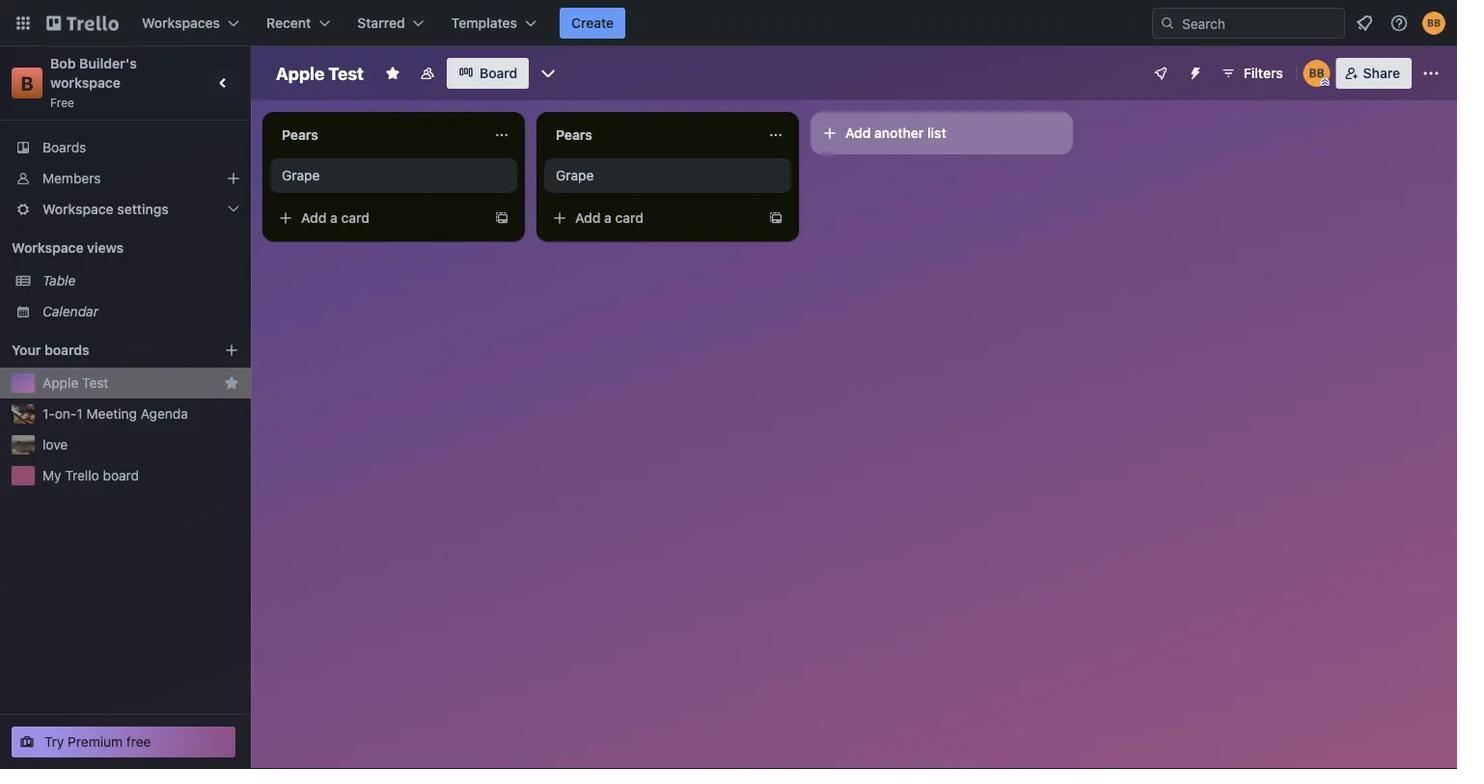 Task type: describe. For each thing, give the bounding box(es) containing it.
Pears text field
[[270, 120, 483, 151]]

card for create from template… image's add a card button
[[341, 210, 370, 226]]

love link
[[42, 435, 239, 455]]

add a card for grape link corresponding to pears text box in the left of the page
[[301, 210, 370, 226]]

add for add a card button corresponding to create from template… icon
[[575, 210, 601, 226]]

workspace settings button
[[0, 194, 251, 225]]

workspace settings
[[42, 201, 169, 217]]

my trello board link
[[42, 466, 239, 486]]

add a card for pears text field's grape link
[[575, 210, 644, 226]]

customize views image
[[539, 64, 558, 83]]

apple test link
[[42, 374, 216, 393]]

workspace navigation collapse icon image
[[210, 69, 237, 97]]

recent
[[266, 15, 311, 31]]

premium
[[68, 734, 123, 750]]

recent button
[[255, 8, 342, 39]]

b
[[21, 71, 33, 94]]

templates
[[451, 15, 517, 31]]

workspaces button
[[130, 8, 251, 39]]

test inside text field
[[329, 63, 364, 83]]

1-on-1 meeting agenda link
[[42, 404, 239, 424]]

list
[[928, 125, 947, 141]]

board
[[103, 468, 139, 484]]

grape for pears text box in the left of the page
[[282, 167, 320, 183]]

power ups image
[[1153, 66, 1169, 81]]

show menu image
[[1422, 64, 1441, 83]]

1-
[[42, 406, 55, 422]]

free
[[126, 734, 151, 750]]

grape link for pears text field
[[556, 166, 780, 185]]

switch to… image
[[14, 14, 33, 33]]

0 horizontal spatial apple
[[42, 375, 78, 391]]

board link
[[447, 58, 529, 89]]

your boards
[[12, 342, 89, 358]]

apple test inside 'apple test' text field
[[276, 63, 364, 83]]

your
[[12, 342, 41, 358]]

0 horizontal spatial test
[[82, 375, 108, 391]]

search image
[[1160, 15, 1176, 31]]

bob
[[50, 56, 76, 71]]

share
[[1364, 65, 1401, 81]]

star or unstar board image
[[385, 66, 401, 81]]

filters
[[1244, 65, 1283, 81]]

builder's
[[79, 56, 137, 71]]

meeting
[[86, 406, 137, 422]]

members link
[[0, 163, 251, 194]]

card for add a card button corresponding to create from template… icon
[[615, 210, 644, 226]]

add for create from template… image's add a card button
[[301, 210, 327, 226]]

board
[[480, 65, 518, 81]]

add a card button for create from template… image
[[270, 203, 486, 234]]

love
[[42, 437, 68, 453]]

bob builder's workspace link
[[50, 56, 140, 91]]

another
[[875, 125, 924, 141]]

automation image
[[1180, 58, 1207, 85]]

apple inside text field
[[276, 63, 325, 83]]

Search field
[[1176, 9, 1345, 38]]

try premium free
[[44, 734, 151, 750]]

add another list button
[[811, 112, 1073, 154]]

free
[[50, 96, 74, 109]]

bob builder's workspace free
[[50, 56, 140, 109]]

your boards with 4 items element
[[12, 339, 195, 362]]

grape link for pears text box in the left of the page
[[282, 166, 506, 185]]

create from template… image
[[768, 210, 784, 226]]

pears for pears text field
[[556, 127, 593, 143]]

back to home image
[[46, 8, 119, 39]]

open information menu image
[[1390, 14, 1409, 33]]

apple test inside apple test link
[[42, 375, 108, 391]]

boards
[[42, 139, 86, 155]]

trello
[[65, 468, 99, 484]]

Pears text field
[[544, 120, 757, 151]]

1
[[77, 406, 83, 422]]



Task type: vqa. For each thing, say whether or not it's contained in the screenshot.
the rightmost Add a card BUTTON
yes



Task type: locate. For each thing, give the bounding box(es) containing it.
create button
[[560, 8, 626, 39]]

views
[[87, 240, 124, 256]]

workspaces
[[142, 15, 220, 31]]

this member is an admin of this board. image
[[1321, 78, 1330, 87]]

apple test
[[276, 63, 364, 83], [42, 375, 108, 391]]

my trello board
[[42, 468, 139, 484]]

0 notifications image
[[1353, 12, 1376, 35]]

pears down customize views image
[[556, 127, 593, 143]]

share button
[[1337, 58, 1412, 89]]

settings
[[117, 201, 169, 217]]

templates button
[[440, 8, 548, 39]]

grape down pears text field
[[556, 167, 594, 183]]

1 horizontal spatial apple test
[[276, 63, 364, 83]]

grape for pears text field
[[556, 167, 594, 183]]

2 a from the left
[[604, 210, 612, 226]]

test
[[329, 63, 364, 83], [82, 375, 108, 391]]

0 vertical spatial workspace
[[42, 201, 114, 217]]

0 horizontal spatial add a card button
[[270, 203, 486, 234]]

a for pears text field
[[604, 210, 612, 226]]

boards
[[44, 342, 89, 358]]

2 card from the left
[[615, 210, 644, 226]]

1 horizontal spatial pears
[[556, 127, 593, 143]]

boards link
[[0, 132, 251, 163]]

workspace
[[42, 201, 114, 217], [12, 240, 84, 256]]

1 horizontal spatial add
[[575, 210, 601, 226]]

1 pears from the left
[[282, 127, 318, 143]]

1 add a card button from the left
[[270, 203, 486, 234]]

pears down 'apple test' text field
[[282, 127, 318, 143]]

pears inside text box
[[282, 127, 318, 143]]

members
[[42, 170, 101, 186]]

filters button
[[1215, 58, 1289, 89]]

bob builder (bobbuilder40) image
[[1304, 60, 1331, 87]]

1 horizontal spatial test
[[329, 63, 364, 83]]

0 horizontal spatial grape link
[[282, 166, 506, 185]]

workspace for workspace views
[[12, 240, 84, 256]]

calendar link
[[42, 302, 239, 321]]

add a card button
[[270, 203, 486, 234], [544, 203, 761, 234]]

grape down pears text box in the left of the page
[[282, 167, 320, 183]]

2 horizontal spatial add
[[846, 125, 871, 141]]

1 horizontal spatial card
[[615, 210, 644, 226]]

starred icon image
[[224, 375, 239, 391]]

card down pears text box in the left of the page
[[341, 210, 370, 226]]

on-
[[55, 406, 77, 422]]

1 a from the left
[[330, 210, 338, 226]]

workspace
[[50, 75, 121, 91]]

1 vertical spatial apple
[[42, 375, 78, 391]]

1 horizontal spatial add a card button
[[544, 203, 761, 234]]

a down pears text field
[[604, 210, 612, 226]]

test left star or unstar board image
[[329, 63, 364, 83]]

starred button
[[346, 8, 436, 39]]

add a card button for create from template… icon
[[544, 203, 761, 234]]

my
[[42, 468, 61, 484]]

1-on-1 meeting agenda
[[42, 406, 188, 422]]

workspace inside popup button
[[42, 201, 114, 217]]

apple
[[276, 63, 325, 83], [42, 375, 78, 391]]

grape link
[[282, 166, 506, 185], [556, 166, 780, 185]]

grape link down pears text field
[[556, 166, 780, 185]]

pears
[[282, 127, 318, 143], [556, 127, 593, 143]]

a
[[330, 210, 338, 226], [604, 210, 612, 226]]

workspace down members
[[42, 201, 114, 217]]

primary element
[[0, 0, 1458, 46]]

test down your boards with 4 items "element"
[[82, 375, 108, 391]]

create
[[571, 15, 614, 31]]

workspace up table
[[12, 240, 84, 256]]

2 add a card from the left
[[575, 210, 644, 226]]

2 grape link from the left
[[556, 166, 780, 185]]

0 horizontal spatial card
[[341, 210, 370, 226]]

add a card
[[301, 210, 370, 226], [575, 210, 644, 226]]

agenda
[[141, 406, 188, 422]]

add a card down pears text box in the left of the page
[[301, 210, 370, 226]]

0 horizontal spatial apple test
[[42, 375, 108, 391]]

pears inside text field
[[556, 127, 593, 143]]

bob builder (bobbuilder40) image
[[1423, 12, 1446, 35]]

card
[[341, 210, 370, 226], [615, 210, 644, 226]]

add
[[846, 125, 871, 141], [301, 210, 327, 226], [575, 210, 601, 226]]

0 horizontal spatial a
[[330, 210, 338, 226]]

table
[[42, 273, 76, 289]]

1 grape from the left
[[282, 167, 320, 183]]

apple test down recent dropdown button at top left
[[276, 63, 364, 83]]

calendar
[[42, 304, 98, 320]]

try
[[44, 734, 64, 750]]

1 horizontal spatial a
[[604, 210, 612, 226]]

grape link down pears text box in the left of the page
[[282, 166, 506, 185]]

1 card from the left
[[341, 210, 370, 226]]

1 vertical spatial apple test
[[42, 375, 108, 391]]

apple down recent dropdown button at top left
[[276, 63, 325, 83]]

Board name text field
[[266, 58, 374, 89]]

2 grape from the left
[[556, 167, 594, 183]]

add another list
[[846, 125, 947, 141]]

0 vertical spatial test
[[329, 63, 364, 83]]

0 horizontal spatial add a card
[[301, 210, 370, 226]]

2 add a card button from the left
[[544, 203, 761, 234]]

apple test up 1
[[42, 375, 108, 391]]

1 add a card from the left
[[301, 210, 370, 226]]

a for pears text box in the left of the page
[[330, 210, 338, 226]]

1 vertical spatial test
[[82, 375, 108, 391]]

try premium free button
[[12, 727, 236, 758]]

b link
[[12, 68, 42, 98]]

table link
[[42, 271, 239, 291]]

a down pears text box in the left of the page
[[330, 210, 338, 226]]

add a card button down pears text box in the left of the page
[[270, 203, 486, 234]]

0 vertical spatial apple
[[276, 63, 325, 83]]

1 horizontal spatial grape
[[556, 167, 594, 183]]

add a card down pears text field
[[575, 210, 644, 226]]

add board image
[[224, 343, 239, 358]]

0 horizontal spatial add
[[301, 210, 327, 226]]

1 horizontal spatial apple
[[276, 63, 325, 83]]

1 vertical spatial workspace
[[12, 240, 84, 256]]

add for add another list button
[[846, 125, 871, 141]]

2 pears from the left
[[556, 127, 593, 143]]

1 grape link from the left
[[282, 166, 506, 185]]

0 horizontal spatial grape
[[282, 167, 320, 183]]

workspace visible image
[[420, 66, 435, 81]]

apple up 'on-'
[[42, 375, 78, 391]]

0 horizontal spatial pears
[[282, 127, 318, 143]]

create from template… image
[[494, 210, 510, 226]]

add a card button down pears text field
[[544, 203, 761, 234]]

0 vertical spatial apple test
[[276, 63, 364, 83]]

grape
[[282, 167, 320, 183], [556, 167, 594, 183]]

workspace views
[[12, 240, 124, 256]]

starred
[[357, 15, 405, 31]]

workspace for workspace settings
[[42, 201, 114, 217]]

1 horizontal spatial grape link
[[556, 166, 780, 185]]

1 horizontal spatial add a card
[[575, 210, 644, 226]]

pears for pears text box in the left of the page
[[282, 127, 318, 143]]

card down pears text field
[[615, 210, 644, 226]]



